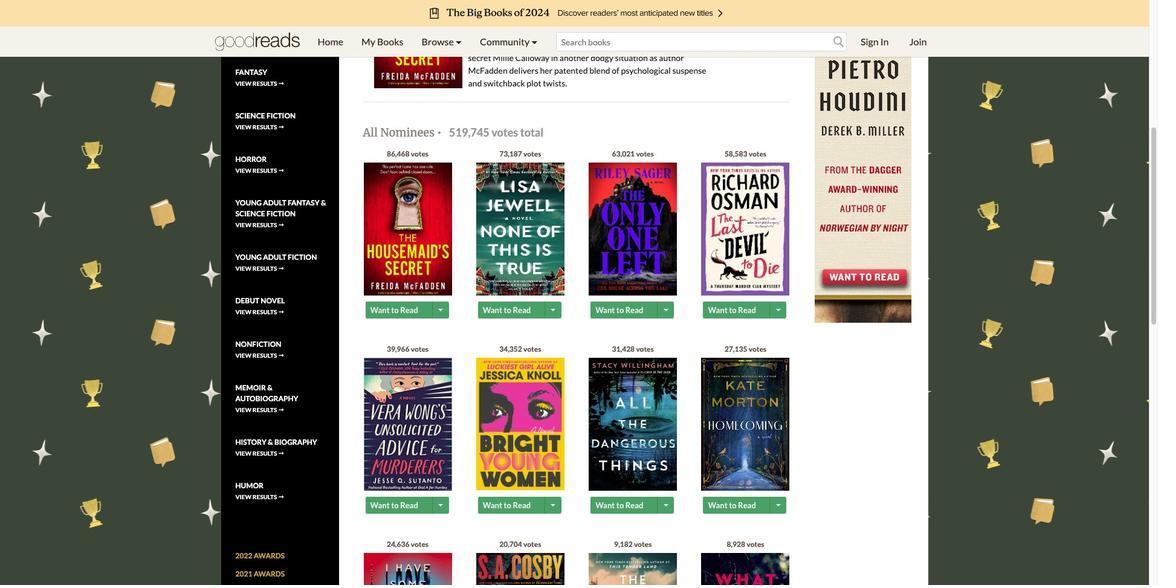 Task type: vqa. For each thing, say whether or not it's contained in the screenshot.
top Gibson
no



Task type: locate. For each thing, give the bounding box(es) containing it.
to up 39,966
[[391, 305, 399, 315]]

to up 27,135
[[729, 305, 737, 315]]

5 → from the top
[[278, 221, 284, 229]]

1 vertical spatial the
[[476, 27, 488, 37]]

the most anticipated books of 2024 image
[[91, 0, 1058, 27]]

fantasy inside "young adult fantasy & science fiction view results →"
[[288, 199, 320, 208]]

3 view from the top
[[235, 124, 251, 131]]

1 horizontal spatial the
[[647, 2, 659, 12]]

the only one left by riley sager image
[[589, 162, 677, 296]]

votes for 27,135 votes
[[749, 344, 767, 353]]

want to read button
[[365, 301, 434, 318], [478, 301, 546, 318], [591, 301, 659, 318], [703, 301, 772, 318], [365, 497, 434, 514], [478, 497, 546, 514], [591, 497, 659, 514], [703, 497, 772, 514]]

want up 20,704
[[483, 500, 502, 510]]

1 adult from the top
[[263, 199, 286, 208]]

→ down romantasy
[[278, 36, 284, 44]]

1 ▾ from the left
[[456, 36, 462, 47]]

view down debut
[[235, 309, 251, 316]]

10 results from the top
[[253, 450, 277, 457]]

9 results from the top
[[253, 406, 277, 414]]

view down horror
[[235, 167, 251, 174]]

6 view from the top
[[235, 265, 251, 272]]

want up 8,928
[[708, 500, 728, 510]]

73,187 votes
[[500, 149, 541, 158]]

want to read for 39,966
[[370, 500, 418, 510]]

→ inside young adult fiction view results →
[[278, 265, 284, 272]]

fiction
[[267, 111, 296, 121], [267, 209, 296, 218], [288, 253, 317, 262]]

1 vertical spatial fiction
[[267, 209, 296, 218]]

10 view from the top
[[235, 450, 251, 457]]

results down history
[[253, 450, 277, 457]]

young down horror view results →
[[235, 199, 262, 208]]

1 vertical spatial the
[[577, 15, 590, 25]]

young inside young adult fiction view results →
[[235, 253, 262, 262]]

results up young adult fiction view results →
[[253, 221, 277, 229]]

27,135
[[725, 344, 748, 353]]

advertisement element
[[815, 0, 911, 323]]

2 vertical spatial fiction
[[288, 253, 317, 262]]

2022 awards
[[235, 552, 285, 561]]

→ inside debut novel view results →
[[278, 309, 284, 316]]

1 science from the top
[[235, 111, 265, 121]]

read
[[400, 305, 418, 315], [513, 305, 531, 315], [626, 305, 644, 315], [738, 305, 756, 315], [400, 500, 418, 510], [513, 500, 531, 510], [626, 500, 644, 510], [738, 500, 756, 510]]

2 young from the top
[[235, 253, 262, 262]]

young inside "young adult fantasy & science fiction view results →"
[[235, 199, 262, 208]]

in right year
[[639, 2, 645, 12]]

fiction inside "young adult fantasy & science fiction view results →"
[[267, 209, 296, 218]]

results down romantasy
[[253, 36, 277, 44]]

psychological
[[621, 65, 671, 76]]

novel
[[608, 40, 628, 50]]

results up horror
[[253, 124, 277, 131]]

votes for 63,021 votes
[[636, 149, 654, 158]]

want up 24,636
[[370, 500, 390, 510]]

8,928 votes
[[727, 540, 765, 549]]

want to read button for 63,021
[[591, 301, 659, 318]]

0 horizontal spatial fantasy
[[235, 68, 267, 77]]

2 view from the top
[[235, 80, 251, 87]]

→ inside "memoir & autobiography view results →"
[[278, 406, 284, 414]]

results inside debut novel view results →
[[253, 309, 277, 316]]

want up 27,135
[[708, 305, 728, 315]]

awards up 2021 awards
[[254, 552, 285, 561]]

maid-
[[649, 40, 670, 50]]

the housemaid's secret by freida mcfadden image
[[374, 0, 462, 89], [364, 162, 452, 298]]

▾
[[456, 36, 462, 47], [532, 36, 538, 47]]

the down nominee at the top of the page
[[577, 15, 590, 25]]

—a
[[559, 2, 570, 12]]

want to read for 58,583
[[708, 305, 756, 315]]

to up 24,636
[[391, 500, 399, 510]]

results inside horror view results →
[[253, 167, 277, 174]]

8 results from the top
[[253, 352, 277, 359]]

want to read button for 27,135
[[703, 497, 772, 514]]

fiction down "young adult fantasy & science fiction view results →"
[[288, 253, 317, 262]]

4 results from the top
[[253, 167, 277, 174]]

votes right 63,021
[[636, 149, 654, 158]]

want to read button for 86,468
[[365, 301, 434, 318]]

1 vertical spatial fantasy
[[288, 199, 320, 208]]

4 view from the top
[[235, 167, 251, 174]]

adult for fiction
[[263, 199, 286, 208]]

0 vertical spatial in
[[639, 2, 645, 12]]

1 vertical spatial science
[[235, 209, 265, 218]]

0 vertical spatial awards
[[254, 552, 285, 561]]

3 → from the top
[[278, 124, 284, 131]]

2 results from the top
[[253, 80, 277, 87]]

58,583 votes
[[725, 149, 767, 158]]

8,928
[[727, 540, 745, 549]]

→ up horror view results →
[[278, 124, 284, 131]]

2021 awards link
[[235, 570, 285, 579]]

votes for 8,928 votes
[[747, 540, 765, 549]]

1 horizontal spatial ▾
[[532, 36, 538, 47]]

science down fantasy view results →
[[235, 111, 265, 121]]

humor view results →
[[235, 481, 284, 501]]

9 → from the top
[[278, 406, 284, 414]]

history & biography view results →
[[235, 438, 317, 457]]

→ up novel
[[278, 265, 284, 272]]

homecoming by kate morton image
[[702, 358, 790, 491]]

want to read button up 24,636
[[365, 497, 434, 514]]

want for 39,966
[[370, 500, 390, 510]]

autobiography
[[235, 394, 298, 403]]

1 vertical spatial adult
[[263, 253, 286, 262]]

1 young from the top
[[235, 199, 262, 208]]

1 vertical spatial author
[[659, 53, 684, 63]]

want to read up 34,352
[[483, 305, 531, 315]]

0 vertical spatial young
[[235, 199, 262, 208]]

join
[[910, 36, 927, 47]]

results down humor
[[253, 494, 277, 501]]

votes right 8,928
[[747, 540, 765, 549]]

results
[[253, 36, 277, 44], [253, 80, 277, 87], [253, 124, 277, 131], [253, 167, 277, 174], [253, 221, 277, 229], [253, 265, 277, 272], [253, 309, 277, 316], [253, 352, 277, 359], [253, 406, 277, 414], [253, 450, 277, 457], [253, 494, 277, 501]]

to for 58,583 votes
[[729, 305, 737, 315]]

7 → from the top
[[278, 309, 284, 316]]

0 vertical spatial fantasy
[[235, 68, 267, 77]]

memoir
[[235, 384, 266, 393]]

10 → from the top
[[278, 450, 284, 457]]

0 vertical spatial science
[[235, 111, 265, 121]]

want to read for 27,135
[[708, 500, 756, 510]]

twists.
[[543, 78, 567, 88]]

read for 27,135
[[738, 500, 756, 510]]

view down humor
[[235, 494, 251, 501]]

view inside humor view results →
[[235, 494, 251, 501]]

▾ right the freida
[[532, 36, 538, 47]]

1 horizontal spatial author
[[659, 53, 684, 63]]

want to read up 8,928
[[708, 500, 756, 510]]

results inside the nonfiction view results →
[[253, 352, 277, 359]]

7 results from the top
[[253, 309, 277, 316]]

→ down history & biography view results →
[[278, 494, 284, 501]]

1 vertical spatial young
[[235, 253, 262, 262]]

5 view from the top
[[235, 221, 251, 229]]

want to read button up 39,966
[[365, 301, 434, 318]]

0 horizontal spatial in
[[551, 53, 558, 63]]

view inside "young adult fantasy & science fiction view results →"
[[235, 221, 251, 229]]

menu containing home
[[309, 27, 547, 57]]

0 horizontal spatial the
[[476, 27, 488, 37]]

view up science fiction view results → at the left
[[235, 80, 251, 87]]

1 results from the top
[[253, 36, 277, 44]]

votes for 24,636 votes
[[411, 540, 429, 549]]

▾ inside popup button
[[532, 36, 538, 47]]

adult
[[263, 199, 286, 208], [263, 253, 286, 262]]

science fiction view results →
[[235, 111, 296, 131]]

0 vertical spatial the housemaid's secret by freida mcfadden image
[[374, 0, 462, 89]]

physician)
[[468, 40, 505, 50]]

read up 20,704 votes
[[513, 500, 531, 510]]

home
[[318, 36, 343, 47]]

& inside "memoir & autobiography view results →"
[[267, 384, 273, 393]]

sequel to the housemaid
[[468, 2, 559, 12]]

31,428 votes
[[612, 344, 654, 353]]

romantasy
[[235, 24, 281, 33]]

→ down novel
[[278, 309, 284, 316]]

73,187
[[500, 149, 522, 158]]

→ inside the nonfiction view results →
[[278, 352, 284, 359]]

fantasy view results →
[[235, 68, 284, 87]]

horror
[[235, 155, 267, 164]]

0 horizontal spatial ▾
[[456, 36, 462, 47]]

results down the nonfiction
[[253, 352, 277, 359]]

young
[[235, 199, 262, 208], [235, 253, 262, 262]]

27,135 votes
[[725, 344, 767, 353]]

▾ left is
[[456, 36, 462, 47]]

read for 39,966
[[400, 500, 418, 510]]

2 adult from the top
[[263, 253, 286, 262]]

read for 73,187
[[513, 305, 531, 315]]

all the sinners bleed by s.a. cosby image
[[476, 553, 565, 585]]

6 → from the top
[[278, 265, 284, 272]]

58,583
[[725, 149, 748, 158]]

read up the 24,636 votes at the bottom left of page
[[400, 500, 418, 510]]

read for 34,352
[[513, 500, 531, 510]]

votes right 31,428
[[636, 344, 654, 353]]

11 → from the top
[[278, 494, 284, 501]]

1 vertical spatial in
[[551, 53, 558, 63]]

votes down total
[[524, 149, 541, 158]]

votes right 27,135
[[749, 344, 767, 353]]

adult down horror view results →
[[263, 199, 286, 208]]

8 view from the top
[[235, 352, 251, 359]]

young up debut
[[235, 253, 262, 262]]

millie
[[493, 53, 514, 63]]

nominee
[[572, 2, 604, 12]]

want up the 9,182
[[596, 500, 615, 510]]

author down with-
[[659, 53, 684, 63]]

the inside the housemaid's secret is the first goodreads choice award for author (and practicing physician) freida mcfadden. the new novel finds maid-with-a- secret millie calloway in another dodgy situation as author mcfadden delivers her patented blend of psychological suspense and switchback plot twists.
[[476, 27, 488, 37]]

11 view from the top
[[235, 494, 251, 501]]

award
[[576, 27, 601, 37]]

science
[[235, 111, 265, 121], [235, 209, 265, 218]]

1 → from the top
[[278, 36, 284, 44]]

→ up "young adult fantasy & science fiction view results →"
[[278, 167, 284, 174]]

want up 31,428
[[596, 305, 615, 315]]

read up 31,428 votes
[[626, 305, 644, 315]]

results up science fiction view results → at the left
[[253, 80, 277, 87]]

fiction up young adult fiction view results →
[[267, 209, 296, 218]]

0 vertical spatial fiction
[[267, 111, 296, 121]]

plot
[[527, 78, 542, 88]]

adult inside young adult fiction view results →
[[263, 253, 286, 262]]

mcfadden.
[[532, 40, 573, 50]]

situation
[[615, 53, 648, 63]]

view up horror
[[235, 124, 251, 131]]

as
[[650, 53, 658, 63]]

want to read up 39,966
[[370, 305, 418, 315]]

want to read for 34,352
[[483, 500, 531, 510]]

in
[[881, 36, 889, 47]]

want to read button up the 9,182
[[591, 497, 659, 514]]

▾ inside popup button
[[456, 36, 462, 47]]

votes right 86,468
[[411, 149, 429, 158]]

•
[[437, 126, 442, 140]]

want for 31,428
[[596, 500, 615, 510]]

biography
[[274, 438, 317, 447]]

1 horizontal spatial fantasy
[[288, 199, 320, 208]]

11 results from the top
[[253, 494, 277, 501]]

i have some questions for you by rebecca makkai image
[[364, 553, 452, 585]]

view down romantasy
[[235, 36, 251, 44]]

6 results from the top
[[253, 265, 277, 272]]

is
[[468, 27, 474, 37]]

want up 39,966
[[370, 305, 390, 315]]

awards down 2022 awards
[[254, 570, 285, 579]]

votes right 39,966
[[411, 344, 429, 353]]

read for 86,468
[[400, 305, 418, 315]]

view down the nonfiction
[[235, 352, 251, 359]]

menu
[[309, 27, 547, 57]]

1 view from the top
[[235, 36, 251, 44]]

1 vertical spatial awards
[[254, 570, 285, 579]]

with-
[[670, 40, 690, 50]]

& inside history & biography view results →
[[268, 438, 273, 447]]

the down award
[[575, 40, 589, 50]]

adult up novel
[[263, 253, 286, 262]]

in down mcfadden.
[[551, 53, 558, 63]]

view down history
[[235, 450, 251, 457]]

want to read button up 31,428
[[591, 301, 659, 318]]

1 horizontal spatial in
[[639, 2, 645, 12]]

to up the 9,182
[[617, 500, 624, 510]]

3 results from the top
[[253, 124, 277, 131]]

→ up young adult fiction view results →
[[278, 221, 284, 229]]

2 awards from the top
[[254, 570, 285, 579]]

0 vertical spatial adult
[[263, 199, 286, 208]]

read up 9,182 votes
[[626, 500, 644, 510]]

view
[[235, 36, 251, 44], [235, 80, 251, 87], [235, 124, 251, 131], [235, 167, 251, 174], [235, 221, 251, 229], [235, 265, 251, 272], [235, 309, 251, 316], [235, 352, 251, 359], [235, 406, 251, 414], [235, 450, 251, 457], [235, 494, 251, 501]]

votes right 24,636
[[411, 540, 429, 549]]

0 horizontal spatial author
[[615, 27, 640, 37]]

all the dangerous things by stacy willingham image
[[589, 358, 677, 492]]

votes for 20,704 votes
[[524, 540, 541, 549]]

results up novel
[[253, 265, 277, 272]]

want for 86,468
[[370, 305, 390, 315]]

first
[[490, 27, 505, 37]]

7 view from the top
[[235, 309, 251, 316]]

romantasy view results →
[[235, 24, 284, 44]]

5 results from the top
[[253, 221, 277, 229]]

want to read button for 58,583
[[703, 301, 772, 318]]

24,636
[[387, 540, 410, 549]]

a-
[[690, 40, 697, 50]]

→ inside "young adult fantasy & science fiction view results →"
[[278, 221, 284, 229]]

&
[[501, 15, 507, 25], [321, 199, 326, 208], [267, 384, 273, 393], [268, 438, 273, 447]]

view inside debut novel view results →
[[235, 309, 251, 316]]

author
[[615, 27, 640, 37], [659, 53, 684, 63]]

want to read for 31,428
[[596, 500, 644, 510]]

read up 27,135 votes
[[738, 305, 756, 315]]

votes up "73,187" at top left
[[492, 126, 518, 139]]

→ up science fiction view results → at the left
[[278, 80, 284, 87]]

results inside science fiction view results →
[[253, 124, 277, 131]]

2 science from the top
[[235, 209, 265, 218]]

read up 34,352 votes
[[513, 305, 531, 315]]

votes right 34,352
[[524, 344, 541, 353]]

to up 34,352
[[504, 305, 511, 315]]

1 vertical spatial the housemaid's secret by freida mcfadden image
[[364, 162, 452, 298]]

votes for 73,187 votes
[[524, 149, 541, 158]]

votes right 58,583
[[749, 149, 767, 158]]

want to read up 24,636
[[370, 500, 418, 510]]

want to read button up 20,704
[[478, 497, 546, 514]]

results down the 'autobiography'
[[253, 406, 277, 414]]

my books link
[[352, 27, 413, 57]]

to up 8,928
[[729, 500, 737, 510]]

8 → from the top
[[278, 352, 284, 359]]

4 → from the top
[[278, 167, 284, 174]]

to for 73,187 votes
[[504, 305, 511, 315]]

what lies in the woods by kate alice marshall image
[[702, 553, 790, 585]]

want to read up 20,704
[[483, 500, 531, 510]]

votes for 86,468 votes
[[411, 149, 429, 158]]

the up secret
[[647, 2, 659, 12]]

nominees
[[380, 126, 435, 140]]

read up 8,928 votes
[[738, 500, 756, 510]]

debut novel view results →
[[235, 296, 285, 316]]

to for 63,021 votes
[[617, 305, 624, 315]]

humor
[[235, 481, 264, 491]]

and
[[468, 78, 482, 88]]

want to read button up 34,352
[[478, 301, 546, 318]]

want to read up 27,135
[[708, 305, 756, 315]]

→ inside horror view results →
[[278, 167, 284, 174]]

awards
[[254, 552, 285, 561], [254, 570, 285, 579]]

secret
[[639, 15, 661, 25]]

novel
[[261, 296, 285, 306]]

0 vertical spatial the
[[647, 2, 659, 12]]

2 ▾ from the left
[[532, 36, 538, 47]]

& inside "young adult fantasy & science fiction view results →"
[[321, 199, 326, 208]]

want for 27,135
[[708, 500, 728, 510]]

want to read up the 9,182
[[596, 500, 644, 510]]

9 view from the top
[[235, 406, 251, 414]]

adult inside "young adult fantasy & science fiction view results →"
[[263, 199, 286, 208]]

→ down the biography
[[278, 450, 284, 457]]

2 → from the top
[[278, 80, 284, 87]]

the up thriller
[[504, 2, 517, 12]]

author up novel on the top right of the page
[[615, 27, 640, 37]]

view up young adult fiction view results →
[[235, 221, 251, 229]]

results inside fantasy view results →
[[253, 80, 277, 87]]

results down novel
[[253, 309, 277, 316]]

39,966 votes
[[387, 344, 429, 353]]

goodreads
[[506, 27, 547, 37]]

1 awards from the top
[[254, 552, 285, 561]]

→ down the 'autobiography'
[[278, 406, 284, 414]]

fiction down fantasy view results →
[[267, 111, 296, 121]]

view inside "memoir & autobiography view results →"
[[235, 406, 251, 414]]

votes right the 9,182
[[634, 540, 652, 549]]

want to read button up 27,135
[[703, 301, 772, 318]]

want to read up 31,428
[[596, 305, 644, 315]]

0 vertical spatial author
[[615, 27, 640, 37]]

view inside fantasy view results →
[[235, 80, 251, 87]]

9,182 votes
[[614, 540, 652, 549]]

results down horror
[[253, 167, 277, 174]]

to right sequel
[[495, 2, 503, 12]]

votes right 20,704
[[524, 540, 541, 549]]

2021
[[235, 570, 252, 579]]

to up 20,704
[[504, 500, 511, 510]]



Task type: describe. For each thing, give the bounding box(es) containing it.
the river we remember by william kent krueger image
[[589, 553, 677, 585]]

switchback
[[484, 78, 525, 88]]

want for 63,021
[[596, 305, 615, 315]]

vera wong's unsolicited advice for murderers by jesse q. sutanto image
[[364, 358, 452, 494]]

fiction inside young adult fiction view results →
[[288, 253, 317, 262]]

2022
[[235, 552, 252, 561]]

science inside "young adult fantasy & science fiction view results →"
[[235, 209, 265, 218]]

fantasy inside fantasy view results →
[[235, 68, 267, 77]]

young adult fantasy & science fiction view results →
[[235, 199, 326, 229]]

sign
[[861, 36, 879, 47]]

young adult fiction view results →
[[235, 253, 317, 272]]

horror view results →
[[235, 155, 284, 174]]

results inside young adult fiction view results →
[[253, 265, 277, 272]]

bright young women by jessica knoll image
[[476, 358, 565, 490]]

results inside "memoir & autobiography view results →"
[[253, 406, 277, 414]]

want to read button for 73,187
[[478, 301, 546, 318]]

want to read for 63,021
[[596, 305, 644, 315]]

category—
[[538, 15, 577, 25]]

patented
[[554, 65, 588, 76]]

34,352 votes
[[500, 344, 541, 353]]

read for 63,021
[[626, 305, 644, 315]]

results inside history & biography view results →
[[253, 450, 277, 457]]

dodgy
[[591, 53, 614, 63]]

want to read button for 39,966
[[365, 497, 434, 514]]

2022 awards link
[[235, 552, 285, 561]]

519,745
[[449, 126, 490, 139]]

all nominees • 519,745 votes total
[[363, 126, 544, 140]]

the inside —a nominee last year in the mystery & thriller category—
[[647, 2, 659, 12]]

history
[[235, 438, 266, 447]]

want to read for 73,187
[[483, 305, 531, 315]]

new
[[591, 40, 606, 50]]

choice
[[549, 27, 575, 37]]

results inside humor view results →
[[253, 494, 277, 501]]

blend
[[590, 65, 610, 76]]

votes for 58,583 votes
[[749, 149, 767, 158]]

want to read for 86,468
[[370, 305, 418, 315]]

delivers
[[509, 65, 539, 76]]

read for 58,583
[[738, 305, 756, 315]]

to for 31,428 votes
[[617, 500, 624, 510]]

& inside —a nominee last year in the mystery & thriller category—
[[501, 15, 507, 25]]

the housemaid's secret is the first goodreads choice award for author (and practicing physician) freida mcfadden. the new novel finds maid-with-a- secret millie calloway in another dodgy situation as author mcfadden delivers her patented blend of psychological suspense and switchback plot twists.
[[468, 15, 707, 88]]

sign in
[[861, 36, 889, 47]]

86,468 votes
[[387, 149, 429, 158]]

to for 34,352 votes
[[504, 500, 511, 510]]

nonfiction
[[235, 340, 281, 349]]

housemaid
[[519, 2, 559, 12]]

to for 39,966 votes
[[391, 500, 399, 510]]

20,704 votes
[[500, 540, 541, 549]]

→ inside humor view results →
[[278, 494, 284, 501]]

→ inside science fiction view results →
[[278, 124, 284, 131]]

total
[[520, 126, 544, 139]]

awards for 2021 awards
[[254, 570, 285, 579]]

housemaid's
[[592, 15, 637, 25]]

Search books text field
[[556, 32, 847, 51]]

in inside the housemaid's secret is the first goodreads choice award for author (and practicing physician) freida mcfadden. the new novel finds maid-with-a- secret millie calloway in another dodgy situation as author mcfadden delivers her patented blend of psychological suspense and switchback plot twists.
[[551, 53, 558, 63]]

→ inside history & biography view results →
[[278, 450, 284, 457]]

her
[[540, 65, 553, 76]]

young for results
[[235, 253, 262, 262]]

view inside romantasy view results →
[[235, 36, 251, 44]]

▾ for community ▾
[[532, 36, 538, 47]]

want to read button for 34,352
[[478, 497, 546, 514]]

0 vertical spatial the
[[504, 2, 517, 12]]

young for science
[[235, 199, 262, 208]]

read for 31,428
[[626, 500, 644, 510]]

finds
[[630, 40, 648, 50]]

sign in link
[[852, 27, 898, 57]]

of
[[612, 65, 620, 76]]

want to read button for 31,428
[[591, 497, 659, 514]]

secret
[[468, 53, 491, 63]]

▾ for browse ▾
[[456, 36, 462, 47]]

—a nominee last year in the mystery & thriller category—
[[468, 2, 659, 25]]

my
[[362, 36, 375, 47]]

community ▾
[[480, 36, 538, 47]]

memoir & autobiography view results →
[[235, 384, 298, 414]]

sequel
[[468, 2, 493, 12]]

want for 58,583
[[708, 305, 728, 315]]

→ inside fantasy view results →
[[278, 80, 284, 87]]

practicing
[[660, 27, 696, 37]]

39,966
[[387, 344, 410, 353]]

mcfadden
[[468, 65, 508, 76]]

view inside the nonfiction view results →
[[235, 352, 251, 359]]

→ inside romantasy view results →
[[278, 36, 284, 44]]

votes for 34,352 votes
[[524, 344, 541, 353]]

view inside history & biography view results →
[[235, 450, 251, 457]]

want for 34,352
[[483, 500, 502, 510]]

nonfiction view results →
[[235, 340, 284, 359]]

86,468
[[387, 149, 410, 158]]

science inside science fiction view results →
[[235, 111, 265, 121]]

Search for books to add to your shelves search field
[[556, 32, 847, 51]]

adult for →
[[263, 253, 286, 262]]

join link
[[901, 27, 936, 57]]

the last devil to die by richard osman image
[[702, 162, 790, 295]]

my books
[[362, 36, 404, 47]]

(and
[[642, 27, 658, 37]]

suspense
[[673, 65, 707, 76]]

63,021 votes
[[612, 149, 654, 158]]

results inside romantasy view results →
[[253, 36, 277, 44]]

debut
[[235, 296, 259, 306]]

another
[[560, 53, 589, 63]]

votes for 39,966 votes
[[411, 344, 429, 353]]

awards for 2022 awards
[[254, 552, 285, 561]]

votes for 9,182 votes
[[634, 540, 652, 549]]

browse
[[422, 36, 454, 47]]

votes inside all nominees • 519,745 votes total
[[492, 126, 518, 139]]

community
[[480, 36, 530, 47]]

to for 86,468 votes
[[391, 305, 399, 315]]

for
[[603, 27, 614, 37]]

thriller
[[509, 15, 536, 25]]

books
[[377, 36, 404, 47]]

browse ▾ button
[[413, 27, 471, 57]]

2 vertical spatial the
[[575, 40, 589, 50]]

31,428
[[612, 344, 635, 353]]

none of this is true by lisa jewell image
[[476, 162, 565, 296]]

freida
[[507, 40, 531, 50]]

view inside horror view results →
[[235, 167, 251, 174]]

9,182
[[614, 540, 633, 549]]

24,636 votes
[[387, 540, 429, 549]]

browse ▾
[[422, 36, 462, 47]]

votes for 31,428 votes
[[636, 344, 654, 353]]

home link
[[309, 27, 352, 57]]

view inside young adult fiction view results →
[[235, 265, 251, 272]]

community ▾ button
[[471, 27, 547, 57]]

view inside science fiction view results →
[[235, 124, 251, 131]]

20,704
[[500, 540, 522, 549]]

to for 27,135 votes
[[729, 500, 737, 510]]

all
[[363, 126, 378, 140]]

fiction inside science fiction view results →
[[267, 111, 296, 121]]

results inside "young adult fantasy & science fiction view results →"
[[253, 221, 277, 229]]

in inside —a nominee last year in the mystery & thriller category—
[[639, 2, 645, 12]]

mystery
[[468, 15, 499, 25]]

want for 73,187
[[483, 305, 502, 315]]

2021 awards
[[235, 570, 285, 579]]



